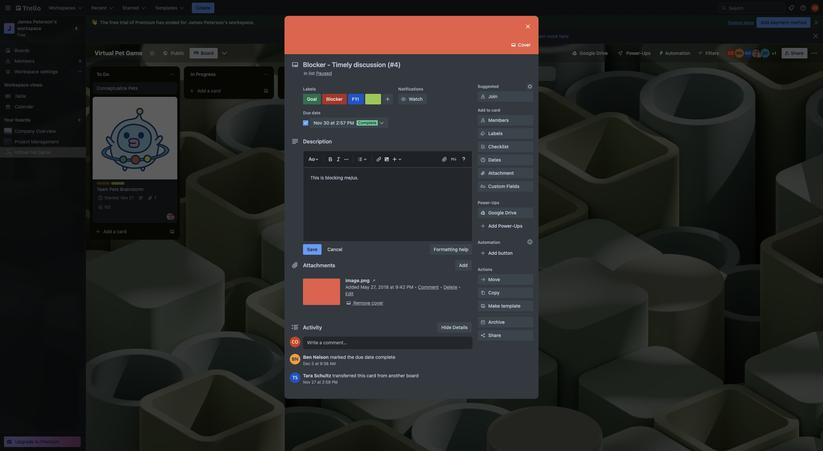 Task type: locate. For each thing, give the bounding box(es) containing it.
1 vertical spatial premium
[[41, 440, 59, 445]]

christina overa (christinaovera) image
[[727, 49, 736, 58], [290, 337, 301, 348]]

1 horizontal spatial automation
[[666, 50, 691, 56]]

members link up the labels link
[[478, 115, 534, 126]]

to for upgrade to premium
[[35, 440, 39, 445]]

2 horizontal spatial pm
[[407, 285, 414, 290]]

of
[[130, 20, 134, 25]]

drive
[[597, 50, 608, 56], [505, 210, 517, 216]]

+ 1
[[772, 51, 777, 56]]

wave image
[[91, 20, 97, 25]]

drive inside button
[[597, 50, 608, 56]]

members link
[[0, 56, 86, 67], [478, 115, 534, 126]]

pets for team
[[109, 187, 119, 192]]

for
[[181, 20, 187, 25]]

to right set
[[378, 33, 383, 39]]

0 vertical spatial power-
[[627, 50, 642, 56]]

sm image up add power-ups link
[[480, 210, 487, 217]]

drive up add power-ups
[[505, 210, 517, 216]]

members down boards
[[15, 58, 35, 64]]

1 horizontal spatial drive
[[597, 50, 608, 56]]

1 horizontal spatial date
[[365, 355, 374, 361]]

ups down custom
[[492, 201, 500, 206]]

at right 5
[[315, 362, 319, 367]]

sm image
[[656, 48, 666, 57], [480, 93, 487, 100], [480, 210, 487, 217], [480, 290, 487, 297], [346, 300, 352, 307], [480, 303, 487, 310]]

color: yellow, title: none image
[[97, 182, 110, 185]]

0 horizontal spatial 30
[[324, 120, 330, 126]]

share down archive
[[489, 333, 501, 339]]

color: red, title: "blocker" element
[[393, 87, 408, 92], [322, 94, 347, 105]]

nov 30 at 2:57 pm
[[314, 120, 354, 126]]

0 horizontal spatial members link
[[0, 56, 86, 67]]

1 down blocker - timely discussion (#4) link
[[421, 100, 423, 105]]

0 vertical spatial google drive
[[580, 50, 608, 56]]

to down join
[[487, 108, 491, 113]]

members for the topmost the members link
[[15, 58, 35, 64]]

0 horizontal spatial goal
[[307, 96, 317, 102]]

edit link
[[346, 291, 354, 297]]

add button button
[[478, 248, 534, 259]]

comment link
[[418, 285, 439, 290]]

virtual pet game
[[95, 50, 142, 57], [15, 150, 50, 155]]

company overview link
[[15, 128, 82, 135]]

image image
[[383, 156, 391, 164]]

button
[[499, 251, 513, 256]]

0 vertical spatial share
[[791, 50, 804, 56]]

color: blue, title: "fyi" element down create from template… image
[[348, 94, 364, 105]]

1 vertical spatial members
[[489, 118, 509, 123]]

peterson's down create button
[[204, 20, 228, 25]]

1 vertical spatial 27
[[312, 380, 316, 385]]

1 horizontal spatial share
[[791, 50, 804, 56]]

color: green, title: "goal" element
[[379, 87, 392, 92], [303, 94, 321, 105]]

nov inside option
[[387, 100, 394, 105]]

team down color: yellow, title: none icon
[[97, 187, 108, 192]]

9:42
[[396, 285, 406, 290]]

pets up started:
[[109, 187, 119, 192]]

complete
[[376, 355, 396, 361]]

tara schultz (taraschultz7) image
[[290, 373, 301, 384]]

1 vertical spatial workspace
[[17, 25, 41, 31]]

0 vertical spatial virtual
[[95, 50, 114, 57]]

blocker - timely discussion (#4) link
[[379, 91, 456, 98]]

1 horizontal spatial pm
[[347, 120, 354, 126]]

0 vertical spatial power-ups
[[627, 50, 651, 56]]

open information menu image
[[800, 5, 807, 11]]

card inside 'tara schultz transferred this card from another board nov 27 at 2:58 pm'
[[367, 373, 376, 379]]

ups
[[642, 50, 651, 56], [492, 201, 500, 206], [514, 223, 523, 229]]

1 vertical spatial pm
[[407, 285, 414, 290]]

share button down archive link
[[478, 331, 534, 341]]

attach and insert link image
[[442, 156, 448, 163]]

nelson
[[313, 355, 329, 361]]

archive link
[[478, 317, 534, 328]]

0 vertical spatial virtual pet game
[[95, 50, 142, 57]]

0 vertical spatial automation
[[666, 50, 691, 56]]

explore plans button
[[729, 19, 755, 27]]

is inside main content area, start typing to enter text. text field
[[321, 175, 324, 181]]

1 right jeremy miller (jeremymiller198) icon
[[775, 51, 777, 56]]

james up the free
[[17, 19, 32, 24]]

nov inside 'tara schultz transferred this card from another board nov 27 at 2:58 pm'
[[303, 380, 311, 385]]

0 vertical spatial google
[[580, 50, 596, 56]]

is left blocking
[[321, 175, 324, 181]]

delete
[[444, 285, 458, 290]]

0 horizontal spatial board
[[201, 50, 214, 56]]

pets right conceptualize
[[128, 85, 138, 91]]

to inside 'link'
[[35, 440, 39, 445]]

color: bold lime, title: none image
[[365, 94, 381, 105]]

1 horizontal spatial power-ups
[[627, 50, 651, 56]]

explore plans
[[729, 20, 755, 25]]

custom fields
[[489, 184, 520, 189]]

None text field
[[300, 59, 518, 71]]

dates
[[489, 157, 501, 163]]

1 vertical spatial color: green, title: "goal" element
[[303, 94, 321, 105]]

share left show menu icon
[[791, 50, 804, 56]]

project management link
[[15, 139, 82, 145]]

make template
[[489, 304, 521, 309]]

members
[[15, 58, 35, 64], [489, 118, 509, 123]]

1 horizontal spatial goal
[[379, 87, 387, 92]]

1 horizontal spatial share button
[[782, 48, 808, 59]]

hide details
[[442, 325, 468, 331]]

pets
[[128, 85, 138, 91], [109, 187, 119, 192]]

0 notifications image
[[788, 4, 796, 12]]

this inside main content area, start typing to enter text. text field
[[311, 175, 319, 181]]

0 vertical spatial board
[[350, 33, 364, 39]]

color: green, title: "goal" element left -
[[379, 87, 392, 92]]

1 horizontal spatial team
[[111, 182, 122, 187]]

0 vertical spatial create from template… image
[[264, 88, 269, 94]]

add
[[761, 20, 770, 25], [197, 88, 206, 94], [291, 88, 300, 94], [478, 108, 486, 113], [385, 167, 394, 172], [489, 223, 497, 229], [103, 229, 112, 235], [489, 251, 497, 256], [459, 263, 468, 268]]

date
[[312, 111, 321, 116], [365, 355, 374, 361]]

drive left 'power-ups' button on the top right of the page
[[597, 50, 608, 56]]

is left set
[[365, 33, 369, 39]]

sm image inside move "link"
[[480, 277, 487, 283]]

members down add to card
[[489, 118, 509, 123]]

1 vertical spatial pet
[[30, 150, 37, 155]]

share button left show menu icon
[[782, 48, 808, 59]]

1 vertical spatial to
[[487, 108, 491, 113]]

upgrade to premium link
[[4, 437, 81, 448]]

date inside ben nelson marked the due date complete dec 5 at 9:38 am
[[365, 355, 374, 361]]

0 vertical spatial this
[[339, 33, 349, 39]]

0 horizontal spatial automation
[[478, 240, 501, 245]]

0 horizontal spatial members
[[15, 58, 35, 64]]

1 vertical spatial create from template… image
[[452, 167, 457, 172]]

0 horizontal spatial team
[[97, 187, 108, 192]]

jeremy miller (jeremymiller198) image
[[761, 49, 770, 58]]

james right "for"
[[188, 20, 203, 25]]

goal up due date
[[307, 96, 317, 102]]

sm image left join
[[480, 93, 487, 100]]

pet down trial
[[115, 50, 125, 57]]

0 horizontal spatial color: blue, title: "fyi" element
[[348, 94, 364, 105]]

to right the upgrade
[[35, 440, 39, 445]]

1 vertical spatial pets
[[109, 187, 119, 192]]

power-
[[627, 50, 642, 56], [478, 201, 492, 206], [499, 223, 514, 229]]

ups up add button button
[[514, 223, 523, 229]]

1 vertical spatial 30
[[324, 120, 330, 126]]

workspace
[[4, 82, 29, 88]]

2:57
[[336, 120, 346, 126]]

edit
[[346, 291, 354, 297]]

virtual down project
[[15, 150, 28, 155]]

add payment method button
[[757, 17, 811, 28]]

nov down team pets brainstorm
[[121, 196, 128, 201]]

2:58
[[322, 380, 331, 385]]

2 vertical spatial pm
[[332, 380, 338, 385]]

color: bold lime, title: "team task" element
[[111, 182, 131, 187]]

2 vertical spatial power-
[[499, 223, 514, 229]]

christina overa (christinaovera) image up ben nelson (bennelson96) icon
[[290, 337, 301, 348]]

2 vertical spatial ups
[[514, 223, 523, 229]]

from
[[378, 373, 388, 379]]

google inside button
[[580, 50, 596, 56]]

at left "9:42" at the left bottom of page
[[390, 285, 394, 290]]

color: blue, title: "fyi" element
[[408, 87, 421, 92], [348, 94, 364, 105]]

1 vertical spatial automation
[[478, 240, 501, 245]]

ups left automation button
[[642, 50, 651, 56]]

0 horizontal spatial virtual pet game
[[15, 150, 50, 155]]

game down the management on the top left of page
[[38, 150, 50, 155]]

labels inside the labels link
[[489, 131, 503, 136]]

open help dialog image
[[460, 156, 468, 164]]

sm image for watch
[[401, 96, 407, 103]]

peterson's
[[33, 19, 57, 24], [204, 20, 228, 25]]

sm image
[[511, 42, 517, 48], [527, 83, 534, 90], [401, 96, 407, 103], [480, 117, 487, 124], [480, 130, 487, 137], [480, 144, 487, 150], [480, 277, 487, 283], [371, 278, 377, 284], [480, 319, 487, 326]]

sm image inside make template link
[[480, 303, 487, 310]]

0 horizontal spatial to
[[35, 440, 39, 445]]

peterson's inside 'james peterson's workspace free'
[[33, 19, 57, 24]]

2
[[108, 205, 111, 210]]

color: green, title: "goal" element up due date
[[303, 94, 321, 105]]

free
[[110, 20, 119, 25]]

sm image left make
[[480, 303, 487, 310]]

italic ⌘i image
[[335, 156, 343, 164]]

0 horizontal spatial virtual
[[15, 150, 28, 155]]

virtual down the the
[[95, 50, 114, 57]]

0 horizontal spatial drive
[[505, 210, 517, 216]]

sm image inside copy link
[[480, 290, 487, 297]]

pm right "9:42" at the left bottom of page
[[407, 285, 414, 290]]

google drive inside button
[[580, 50, 608, 56]]

pet down the "project management"
[[30, 150, 37, 155]]

cover
[[517, 42, 531, 48]]

customize views image
[[221, 50, 228, 57]]

0 horizontal spatial james
[[17, 19, 32, 24]]

1 vertical spatial power-
[[478, 201, 492, 206]]

blocker - timely discussion (#4)
[[379, 91, 448, 97]]

0 vertical spatial premium
[[135, 20, 155, 25]]

30 down -
[[395, 100, 400, 105]]

schultz
[[314, 373, 332, 379]]

👋 the free trial of premium has ended for james peterson's workspace .
[[91, 20, 255, 25]]

0 vertical spatial christina overa (christinaovera) image
[[727, 49, 736, 58]]

sm image for suggested
[[527, 83, 534, 90]]

peterson's up boards link
[[33, 19, 57, 24]]

sm image down edit
[[346, 300, 352, 307]]

0 vertical spatial board
[[401, 33, 414, 39]]

fields
[[507, 184, 520, 189]]

1 horizontal spatial james
[[188, 20, 203, 25]]

goal up color: bold lime, title: none image
[[379, 87, 387, 92]]

sm image inside watch "button"
[[401, 96, 407, 103]]

banner
[[86, 16, 824, 29]]

nov
[[387, 100, 394, 105], [314, 120, 322, 126], [121, 196, 128, 201], [303, 380, 311, 385]]

team task
[[111, 182, 131, 187]]

sm image for google drive
[[480, 210, 487, 217]]

nov right color: bold lime, title: none image
[[387, 100, 394, 105]]

labels down list
[[303, 87, 316, 92]]

2 horizontal spatial to
[[487, 108, 491, 113]]

this down text styles image
[[311, 175, 319, 181]]

visibility
[[467, 33, 486, 39]]

team left task
[[111, 182, 122, 187]]

0 vertical spatial game
[[126, 50, 142, 57]]

1 vertical spatial christina overa (christinaovera) image
[[290, 337, 301, 348]]

workspace inside 'james peterson's workspace free'
[[17, 25, 41, 31]]

sm image inside the labels link
[[480, 130, 487, 137]]

automation button
[[656, 48, 695, 59]]

ben nelson (bennelson96) image
[[735, 49, 744, 58]]

0 horizontal spatial labels
[[303, 87, 316, 92]]

1 horizontal spatial labels
[[489, 131, 503, 136]]

remove cover
[[353, 301, 384, 306]]

card
[[211, 88, 221, 94], [305, 88, 315, 94], [492, 108, 501, 113], [399, 167, 409, 172], [117, 229, 127, 235], [367, 373, 376, 379]]

1 vertical spatial is
[[321, 175, 324, 181]]

1 vertical spatial board
[[201, 50, 214, 56]]

members for rightmost the members link
[[489, 118, 509, 123]]

labels up checklist on the top right
[[489, 131, 503, 136]]

2 horizontal spatial power-
[[627, 50, 642, 56]]

1 horizontal spatial board
[[407, 373, 419, 379]]

editor toolbar toolbar
[[307, 154, 469, 165]]

Board name text field
[[91, 48, 146, 59]]

ben nelson (bennelson96) image
[[290, 355, 301, 365]]

sm image for automation
[[656, 48, 666, 57]]

30 left 2:57 on the top left
[[324, 120, 330, 126]]

1 horizontal spatial is
[[365, 33, 369, 39]]

1 horizontal spatial color: red, title: "blocker" element
[[393, 87, 408, 92]]

30 for nov 30
[[395, 100, 400, 105]]

pm right 2:57 on the top left
[[347, 120, 354, 126]]

sm image for remove cover
[[346, 300, 352, 307]]

sm image for join
[[480, 93, 487, 100]]

this left set
[[339, 33, 349, 39]]

1 horizontal spatial this
[[339, 33, 349, 39]]

0 horizontal spatial date
[[312, 111, 321, 116]]

blocker
[[393, 87, 408, 92], [379, 91, 395, 97], [326, 96, 343, 102]]

create from template… image
[[264, 88, 269, 94], [452, 167, 457, 172], [169, 229, 175, 235]]

share for the right share button
[[791, 50, 804, 56]]

at left 2:58
[[318, 380, 321, 385]]

1 horizontal spatial pet
[[115, 50, 125, 57]]

virtual pet game down the "project management"
[[15, 150, 50, 155]]

27 down brainstorm
[[129, 196, 134, 201]]

Write a comment text field
[[303, 337, 473, 349]]

(#4)
[[439, 91, 448, 97]]

sm image inside the members link
[[480, 117, 487, 124]]

1 vertical spatial color: red, title: "blocker" element
[[322, 94, 347, 105]]

sm image inside archive link
[[480, 319, 487, 326]]

sm image inside automation button
[[656, 48, 666, 57]]

0 horizontal spatial ups
[[492, 201, 500, 206]]

9:38
[[320, 362, 329, 367]]

members link down boards
[[0, 56, 86, 67]]

0 horizontal spatial is
[[321, 175, 324, 181]]

your boards with 3 items element
[[4, 116, 67, 124]]

30 inside nov 30 option
[[395, 100, 400, 105]]

payment
[[771, 20, 789, 25]]

2018
[[378, 285, 389, 290]]

1 horizontal spatial members link
[[478, 115, 534, 126]]

1 vertical spatial power-ups
[[478, 201, 500, 206]]

share button
[[782, 48, 808, 59], [478, 331, 534, 341]]

automation up add button
[[478, 240, 501, 245]]

2 vertical spatial to
[[35, 440, 39, 445]]

create button
[[192, 3, 215, 13]]

sm image for labels
[[480, 130, 487, 137]]

power-ups
[[627, 50, 651, 56], [478, 201, 500, 206]]

sm image inside cover link
[[511, 42, 517, 48]]

27 down tara
[[312, 380, 316, 385]]

team for team task
[[111, 182, 122, 187]]

1 horizontal spatial virtual pet game
[[95, 50, 142, 57]]

add button
[[489, 251, 513, 256]]

virtual pet game inside board name text field
[[95, 50, 142, 57]]

premium right the upgrade
[[41, 440, 59, 445]]

pm right 2:58
[[332, 380, 338, 385]]

checklist
[[489, 144, 509, 150]]

at inside 'tara schultz transferred this card from another board nov 27 at 2:58 pm'
[[318, 380, 321, 385]]

power- inside button
[[627, 50, 642, 56]]

blocker for fyi
[[393, 87, 408, 92]]

sm image inside checklist link
[[480, 144, 487, 150]]

0 vertical spatial workspace
[[229, 20, 253, 25]]

team pets brainstorm
[[97, 187, 143, 192]]

0 vertical spatial 30
[[395, 100, 400, 105]]

sm image for archive
[[480, 319, 487, 326]]

game left star or unstar board image
[[126, 50, 142, 57]]

board left set
[[350, 33, 364, 39]]

0 vertical spatial 27
[[129, 196, 134, 201]]

board right another
[[407, 373, 419, 379]]

attachments
[[303, 263, 335, 269]]

more
[[547, 33, 558, 39]]

sm image left copy
[[480, 290, 487, 297]]

james
[[17, 19, 32, 24], [188, 20, 203, 25]]

remove cover link
[[346, 300, 384, 307]]

paused
[[316, 71, 332, 76]]

is
[[365, 33, 369, 39], [321, 175, 324, 181]]

sm image right 'power-ups' button on the top right of the page
[[656, 48, 666, 57]]

board left customize views image
[[201, 50, 214, 56]]

nov down tara
[[303, 380, 311, 385]]

0 horizontal spatial share button
[[478, 331, 534, 341]]

board right "public."
[[401, 33, 414, 39]]

1 horizontal spatial color: blue, title: "fyi" element
[[408, 87, 421, 92]]

this is blocking me/us.
[[311, 175, 359, 181]]

2 vertical spatial create from template… image
[[169, 229, 175, 235]]

premium right of
[[135, 20, 155, 25]]

color: blue, title: "fyi" element up the watch
[[408, 87, 421, 92]]

30
[[395, 100, 400, 105], [324, 120, 330, 126]]

0 horizontal spatial google
[[489, 210, 504, 216]]

.
[[253, 20, 255, 25]]

0 / 2
[[105, 205, 111, 210]]

automation left filters button
[[666, 50, 691, 56]]

sm image inside join link
[[480, 93, 487, 100]]

christina overa (christinaovera) image left gary orlando (garyorlando) image in the top of the page
[[727, 49, 736, 58]]

virtual pet game down free
[[95, 50, 142, 57]]

0 vertical spatial color: green, title: "goal" element
[[379, 87, 392, 92]]

add power-ups
[[489, 223, 523, 229]]

0 vertical spatial color: blue, title: "fyi" element
[[408, 87, 421, 92]]

0 horizontal spatial premium
[[41, 440, 59, 445]]



Task type: describe. For each thing, give the bounding box(es) containing it.
1 right image
[[396, 152, 398, 157]]

dec 5 at 9:38 am link
[[303, 362, 336, 367]]

create
[[196, 5, 211, 11]]

move link
[[478, 275, 534, 285]]

Nov 30 checkbox
[[379, 99, 402, 107]]

brainstorm
[[120, 187, 143, 192]]

change
[[442, 33, 459, 39]]

time.
[[520, 33, 532, 39]]

1 horizontal spatial to
[[378, 33, 383, 39]]

at left any
[[505, 33, 509, 39]]

custom fields button
[[478, 183, 534, 190]]

ben nelson marked the due date complete dec 5 at 9:38 am
[[303, 355, 396, 367]]

cover link
[[509, 40, 535, 50]]

nov 30
[[387, 100, 400, 105]]

blocking
[[325, 175, 343, 181]]

1 horizontal spatial workspace
[[229, 20, 253, 25]]

1 horizontal spatial premium
[[135, 20, 155, 25]]

board link
[[190, 48, 218, 59]]

1 horizontal spatial peterson's
[[204, 20, 228, 25]]

blocker fyi
[[393, 87, 414, 92]]

at inside ben nelson marked the due date complete dec 5 at 9:38 am
[[315, 362, 319, 367]]

james peterson (jamespeterson93) image
[[167, 213, 175, 221]]

attachment
[[489, 170, 514, 176]]

christina overa (christinaovera) image
[[812, 4, 820, 12]]

add inside button
[[761, 20, 770, 25]]

this for this is blocking me/us.
[[311, 175, 319, 181]]

conceptualize
[[97, 85, 127, 91]]

0 vertical spatial members link
[[0, 56, 86, 67]]

sm image for move
[[480, 277, 487, 283]]

Main content area, start typing to enter text. text field
[[311, 174, 465, 182]]

show menu image
[[811, 50, 818, 57]]

27 inside 'tara schultz transferred this card from another board nov 27 at 2:58 pm'
[[312, 380, 316, 385]]

james inside banner
[[188, 20, 203, 25]]

1 horizontal spatial ups
[[514, 223, 523, 229]]

👋
[[91, 20, 97, 25]]

text styles image
[[308, 156, 316, 164]]

am
[[330, 362, 336, 367]]

checklist link
[[478, 142, 534, 152]]

0 vertical spatial color: red, title: "blocker" element
[[393, 87, 408, 92]]

link image
[[375, 156, 383, 164]]

another
[[389, 373, 405, 379]]

1 vertical spatial drive
[[505, 210, 517, 216]]

watch button
[[399, 94, 427, 105]]

public
[[171, 50, 184, 56]]

1 horizontal spatial christina overa (christinaovera) image
[[727, 49, 736, 58]]

added
[[346, 285, 360, 290]]

james peterson's workspace link
[[17, 19, 58, 31]]

Mark due date as complete checkbox
[[303, 121, 309, 126]]

1 vertical spatial google drive
[[489, 210, 517, 216]]

delete edit
[[346, 285, 458, 297]]

its
[[460, 33, 466, 39]]

move
[[489, 277, 500, 283]]

primary element
[[0, 0, 824, 16]]

1 vertical spatial goal
[[307, 96, 317, 102]]

pm inside 'tara schultz transferred this card from another board nov 27 at 2:58 pm'
[[332, 380, 338, 385]]

1 horizontal spatial power-
[[499, 223, 514, 229]]

0 vertical spatial goal
[[379, 87, 387, 92]]

views
[[30, 82, 42, 88]]

management
[[31, 139, 59, 145]]

mark due date as complete image
[[303, 121, 309, 126]]

1 down team pets brainstorm link
[[154, 196, 156, 201]]

save button
[[303, 245, 322, 255]]

0 horizontal spatial color: green, title: "goal" element
[[303, 94, 321, 105]]

join link
[[478, 91, 534, 102]]

james inside 'james peterson's workspace free'
[[17, 19, 32, 24]]

sm image for copy
[[480, 290, 487, 297]]

1 vertical spatial game
[[38, 150, 50, 155]]

set
[[370, 33, 377, 39]]

1 vertical spatial fyi
[[352, 96, 359, 102]]

ended
[[166, 20, 179, 25]]

0 horizontal spatial pet
[[30, 150, 37, 155]]

-
[[396, 91, 398, 97]]

complete
[[358, 121, 377, 125]]

james peterson's workspace free
[[17, 19, 58, 37]]

more formatting image
[[343, 156, 351, 164]]

this for this board is set to public. board admins can change its visibility setting at any time. learn more here
[[339, 33, 349, 39]]

labels link
[[478, 128, 534, 139]]

nov 27 at 2:58 pm link
[[303, 380, 338, 385]]

boards link
[[0, 45, 86, 56]]

can
[[433, 33, 441, 39]]

nov down due date
[[314, 120, 322, 126]]

google drive button
[[569, 48, 612, 59]]

marked
[[330, 355, 346, 361]]

power-ups inside 'power-ups' button
[[627, 50, 651, 56]]

sm image for make template
[[480, 303, 487, 310]]

in
[[304, 71, 308, 76]]

1 vertical spatial virtual pet game
[[15, 150, 50, 155]]

automation inside button
[[666, 50, 691, 56]]

j
[[7, 24, 11, 32]]

upgrade to premium
[[15, 440, 59, 445]]

boards
[[15, 117, 31, 123]]

public.
[[384, 33, 399, 39]]

add payment method
[[761, 20, 807, 25]]

0 horizontal spatial color: red, title: "blocker" element
[[322, 94, 347, 105]]

30 for nov 30 at 2:57 pm
[[324, 120, 330, 126]]

tara schultz transferred this card from another board nov 27 at 2:58 pm
[[303, 373, 419, 385]]

1 vertical spatial virtual
[[15, 150, 28, 155]]

copy link
[[478, 288, 534, 299]]

table link
[[15, 93, 82, 100]]

cover
[[372, 301, 384, 306]]

0 horizontal spatial 27
[[129, 196, 134, 201]]

in list paused
[[304, 71, 332, 76]]

timely
[[399, 91, 413, 97]]

explore
[[729, 20, 743, 25]]

formatting help
[[434, 247, 469, 253]]

due
[[356, 355, 364, 361]]

team for team pets brainstorm
[[97, 187, 108, 192]]

0 vertical spatial fyi
[[408, 87, 414, 92]]

project
[[15, 139, 30, 145]]

boards
[[15, 48, 30, 53]]

1 horizontal spatial color: green, title: "goal" element
[[379, 87, 392, 92]]

0
[[105, 205, 107, 210]]

sm image for checklist
[[480, 144, 487, 150]]

banner containing 👋
[[86, 16, 824, 29]]

free
[[17, 32, 25, 37]]

trial
[[120, 20, 128, 25]]

help
[[459, 247, 469, 253]]

add to card
[[478, 108, 501, 113]]

0 vertical spatial labels
[[303, 87, 316, 92]]

upgrade
[[15, 440, 34, 445]]

star or unstar board image
[[150, 51, 155, 56]]

add board image
[[77, 118, 82, 123]]

any
[[510, 33, 519, 39]]

color: bold lime, title: none image
[[422, 87, 436, 90]]

to for add to card
[[487, 108, 491, 113]]

1 horizontal spatial board
[[401, 33, 414, 39]]

blocker for -
[[379, 91, 395, 97]]

company overview
[[15, 128, 56, 134]]

activity
[[303, 325, 322, 331]]

ups inside button
[[642, 50, 651, 56]]

pet inside board name text field
[[115, 50, 125, 57]]

add button
[[455, 261, 472, 271]]

james peterson (jamespeterson93) image
[[752, 49, 762, 58]]

make template link
[[478, 301, 534, 312]]

0 vertical spatial pm
[[347, 120, 354, 126]]

cancel button
[[324, 245, 347, 255]]

notifications
[[399, 87, 424, 92]]

transferred
[[333, 373, 357, 379]]

added may 27, 2018 at 9:42 pm
[[346, 285, 414, 290]]

1 horizontal spatial create from template… image
[[264, 88, 269, 94]]

task
[[123, 182, 131, 187]]

1 vertical spatial google
[[489, 210, 504, 216]]

team pets brainstorm link
[[97, 186, 173, 193]]

gary orlando (garyorlando) image
[[744, 49, 753, 58]]

company
[[15, 128, 35, 134]]

virtual pet game link
[[15, 149, 82, 156]]

Search field
[[727, 3, 785, 13]]

due date
[[303, 111, 321, 116]]

watch
[[409, 96, 423, 102]]

list
[[309, 71, 315, 76]]

started:
[[105, 196, 120, 201]]

game inside board name text field
[[126, 50, 142, 57]]

view markdown image
[[451, 156, 458, 163]]

description
[[303, 139, 332, 145]]

1 vertical spatial share button
[[478, 331, 534, 341]]

virtual inside board name text field
[[95, 50, 114, 57]]

premium inside upgrade to premium 'link'
[[41, 440, 59, 445]]

0 horizontal spatial create from template… image
[[169, 229, 175, 235]]

lists image
[[356, 156, 364, 164]]

bold ⌘b image
[[327, 156, 335, 164]]

at left 2:57 on the top left
[[331, 120, 335, 126]]

0 horizontal spatial board
[[350, 33, 364, 39]]

1 vertical spatial color: blue, title: "fyi" element
[[348, 94, 364, 105]]

board inside 'tara schultz transferred this card from another board nov 27 at 2:58 pm'
[[407, 373, 419, 379]]

search image
[[722, 5, 727, 11]]

share for bottom share button
[[489, 333, 501, 339]]

project management
[[15, 139, 59, 145]]

create from template… image
[[358, 88, 363, 94]]

sm image for members
[[480, 117, 487, 124]]

your
[[4, 117, 14, 123]]

ben
[[303, 355, 312, 361]]

pets for conceptualize
[[128, 85, 138, 91]]

j link
[[4, 23, 15, 34]]

formatting help link
[[430, 245, 473, 255]]

0 horizontal spatial christina overa (christinaovera) image
[[290, 337, 301, 348]]

dec
[[303, 362, 311, 367]]



Task type: vqa. For each thing, say whether or not it's contained in the screenshot.
Edit profile info 'link'
no



